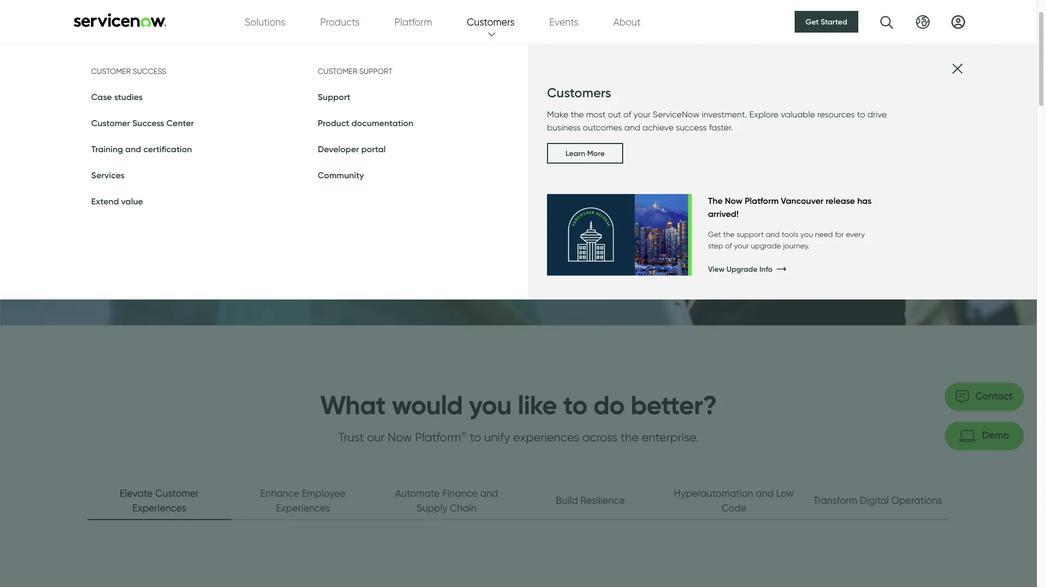 Task type: locate. For each thing, give the bounding box(es) containing it.
business
[[547, 122, 581, 133]]

events button
[[550, 14, 579, 29]]

of right out
[[624, 109, 631, 120]]

1 vertical spatial your
[[734, 242, 749, 250]]

product documentation link
[[318, 118, 413, 128]]

platform inside the now platform vancouver release has arrived!
[[745, 195, 779, 206]]

about button
[[613, 14, 641, 29]]

the for the now platform vancouver release has arrived!
[[723, 230, 735, 239]]

1 vertical spatial the
[[723, 230, 735, 239]]

release
[[826, 195, 855, 206]]

1 vertical spatial and
[[125, 144, 141, 155]]

0 horizontal spatial customers
[[467, 16, 515, 27]]

your
[[634, 109, 651, 120], [734, 242, 749, 250]]

support up documentation
[[359, 67, 393, 76]]

1 horizontal spatial of
[[725, 242, 732, 250]]

1 horizontal spatial the
[[723, 230, 735, 239]]

view upgrade info link
[[708, 259, 900, 281]]

1 vertical spatial success
[[676, 122, 707, 133]]

customer up "training"
[[91, 118, 130, 128]]

0 vertical spatial get
[[806, 17, 819, 27]]

to
[[857, 109, 865, 120]]

0 vertical spatial platform
[[394, 16, 432, 27]]

1 horizontal spatial support
[[737, 230, 764, 239]]

1 horizontal spatial success
[[676, 122, 707, 133]]

1 horizontal spatial your
[[734, 242, 749, 250]]

the left most
[[571, 109, 584, 120]]

support up upgrade
[[737, 230, 764, 239]]

the inside get the support and tools you need for every step of your upgrade journey.
[[723, 230, 735, 239]]

0 vertical spatial customers
[[467, 16, 515, 27]]

0 vertical spatial success
[[133, 67, 166, 76]]

of right step
[[725, 242, 732, 250]]

servicenow
[[653, 109, 700, 120]]

center
[[166, 118, 194, 128]]

and up upgrade
[[766, 230, 780, 239]]

extend value
[[91, 196, 143, 207]]

certification
[[143, 144, 192, 155]]

solutions
[[245, 16, 285, 27]]

products
[[320, 16, 360, 27]]

success
[[133, 67, 166, 76], [676, 122, 707, 133]]

solutions button
[[245, 14, 285, 29]]

case studies link
[[91, 91, 143, 102]]

achieve
[[643, 122, 674, 133]]

1 horizontal spatial get
[[806, 17, 819, 27]]

your up upgrade
[[734, 242, 749, 250]]

case studies
[[91, 91, 143, 102]]

1 horizontal spatial customers
[[547, 85, 611, 101]]

every
[[846, 230, 865, 239]]

your up achieve
[[634, 109, 651, 120]]

2 horizontal spatial and
[[766, 230, 780, 239]]

has
[[857, 195, 872, 206]]

of
[[624, 109, 631, 120], [725, 242, 732, 250]]

1 vertical spatial support
[[737, 230, 764, 239]]

success
[[132, 118, 164, 128]]

2 vertical spatial and
[[766, 230, 780, 239]]

customer
[[91, 67, 131, 76], [318, 67, 357, 76], [91, 118, 130, 128]]

you
[[801, 230, 813, 239]]

0 horizontal spatial of
[[624, 109, 631, 120]]

customer up case studies
[[91, 67, 131, 76]]

0 horizontal spatial get
[[708, 230, 721, 239]]

and right "training"
[[125, 144, 141, 155]]

customer success center
[[91, 118, 194, 128]]

faster.
[[709, 122, 733, 133]]

support
[[318, 91, 350, 102]]

get left started
[[806, 17, 819, 27]]

your inside get the support and tools you need for every step of your upgrade journey.
[[734, 242, 749, 250]]

products button
[[320, 14, 360, 29]]

and
[[624, 122, 640, 133], [125, 144, 141, 155], [766, 230, 780, 239]]

developer portal
[[318, 144, 386, 155]]

product documentation
[[318, 118, 413, 128]]

0 horizontal spatial your
[[634, 109, 651, 120]]

extend
[[91, 196, 119, 207]]

for
[[835, 230, 844, 239]]

customer for customer support
[[318, 67, 357, 76]]

the
[[571, 109, 584, 120], [723, 230, 735, 239]]

0 horizontal spatial platform
[[394, 16, 432, 27]]

customers
[[467, 16, 515, 27], [547, 85, 611, 101]]

explore
[[750, 109, 779, 120]]

0 vertical spatial of
[[624, 109, 631, 120]]

customer for customer success center
[[91, 118, 130, 128]]

1 vertical spatial platform
[[745, 195, 779, 206]]

0 vertical spatial support
[[359, 67, 393, 76]]

platform
[[394, 16, 432, 27], [745, 195, 779, 206]]

get for get the support and tools you need for every step of your upgrade journey.
[[708, 230, 721, 239]]

get
[[806, 17, 819, 27], [708, 230, 721, 239]]

0 vertical spatial and
[[624, 122, 640, 133]]

the inside make the most out of your servicenow investment. explore valuable resources to drive business outcomes and achieve success faster.
[[571, 109, 584, 120]]

0 vertical spatial your
[[634, 109, 651, 120]]

1 horizontal spatial and
[[624, 122, 640, 133]]

the up step
[[723, 230, 735, 239]]

and left achieve
[[624, 122, 640, 133]]

product
[[318, 118, 349, 128]]

get started
[[806, 17, 847, 27]]

get inside get started link
[[806, 17, 819, 27]]

learn
[[566, 149, 585, 158]]

1 vertical spatial get
[[708, 230, 721, 239]]

community link
[[318, 170, 364, 181]]

1 vertical spatial of
[[725, 242, 732, 250]]

1 horizontal spatial platform
[[745, 195, 779, 206]]

arrived!
[[708, 209, 739, 219]]

get up step
[[708, 230, 721, 239]]

of inside get the support and tools you need for every step of your upgrade journey.
[[725, 242, 732, 250]]

0 horizontal spatial and
[[125, 144, 141, 155]]

customer up support
[[318, 67, 357, 76]]

the now platform vancouver release has arrived!
[[708, 195, 872, 219]]

success down servicenow
[[676, 122, 707, 133]]

get inside get the support and tools you need for every step of your upgrade journey.
[[708, 230, 721, 239]]

0 vertical spatial the
[[571, 109, 584, 120]]

step
[[708, 242, 723, 250]]

customer support
[[318, 67, 393, 76]]

success up studies
[[133, 67, 166, 76]]

community
[[318, 170, 364, 181]]

0 horizontal spatial the
[[571, 109, 584, 120]]

support
[[359, 67, 393, 76], [737, 230, 764, 239]]



Task type: vqa. For each thing, say whether or not it's contained in the screenshot.
a
no



Task type: describe. For each thing, give the bounding box(es) containing it.
resources
[[818, 109, 855, 120]]

learn more
[[566, 149, 605, 158]]

customer success center link
[[91, 118, 194, 128]]

and inside get the support and tools you need for every step of your upgrade journey.
[[766, 230, 780, 239]]

upgrade
[[727, 265, 758, 274]]

get for get started
[[806, 17, 819, 27]]

need
[[815, 230, 833, 239]]

case
[[91, 91, 112, 102]]

started
[[821, 17, 847, 27]]

get the support and tools you need for every step of your upgrade journey.
[[708, 230, 865, 250]]

0 horizontal spatial success
[[133, 67, 166, 76]]

journey.
[[783, 242, 810, 250]]

support inside get the support and tools you need for every step of your upgrade journey.
[[737, 230, 764, 239]]

support link
[[318, 91, 350, 102]]

1 vertical spatial customers
[[547, 85, 611, 101]]

events
[[550, 16, 579, 27]]

training and certification link
[[91, 144, 192, 155]]

your inside make the most out of your servicenow investment. explore valuable resources to drive business outcomes and achieve success faster.
[[634, 109, 651, 120]]

drive
[[868, 109, 887, 120]]

training
[[91, 144, 123, 155]]

value
[[121, 196, 143, 207]]

customer for customer success
[[91, 67, 131, 76]]

tools
[[782, 230, 799, 239]]

success inside make the most out of your servicenow investment. explore valuable resources to drive business outcomes and achieve success faster.
[[676, 122, 707, 133]]

customers button
[[467, 14, 515, 29]]

customer success
[[91, 67, 166, 76]]

get started link
[[795, 11, 858, 33]]

now
[[725, 195, 743, 206]]

servicenow image
[[72, 13, 167, 27]]

make
[[547, 109, 569, 120]]

documentation
[[352, 118, 413, 128]]

upgrade
[[751, 242, 781, 250]]

more
[[587, 149, 605, 158]]

most
[[586, 109, 606, 120]]

about
[[613, 16, 641, 27]]

platform button
[[394, 14, 432, 29]]

services
[[91, 170, 125, 181]]

developer
[[318, 144, 359, 155]]

of inside make the most out of your servicenow investment. explore valuable resources to drive business outcomes and achieve success faster.
[[624, 109, 631, 120]]

and inside make the most out of your servicenow investment. explore valuable resources to drive business outcomes and achieve success faster.
[[624, 122, 640, 133]]

vancouver
[[781, 195, 824, 206]]

training and certification
[[91, 144, 192, 155]]

extend value link
[[91, 196, 143, 207]]

services link
[[91, 170, 125, 181]]

the
[[708, 195, 723, 206]]

investment.
[[702, 109, 747, 120]]

outcomes
[[583, 122, 622, 133]]

the for customers
[[571, 109, 584, 120]]

info
[[760, 265, 773, 274]]

0 horizontal spatial support
[[359, 67, 393, 76]]

developer portal link
[[318, 144, 386, 155]]

learn more link
[[547, 143, 623, 164]]

valuable
[[781, 109, 815, 120]]

studies
[[114, 91, 143, 102]]

out
[[608, 109, 621, 120]]

portal
[[361, 144, 386, 155]]

view
[[708, 265, 725, 274]]

view upgrade info
[[708, 265, 773, 274]]

make the most out of your servicenow investment. explore valuable resources to drive business outcomes and achieve success faster.
[[547, 109, 887, 133]]



